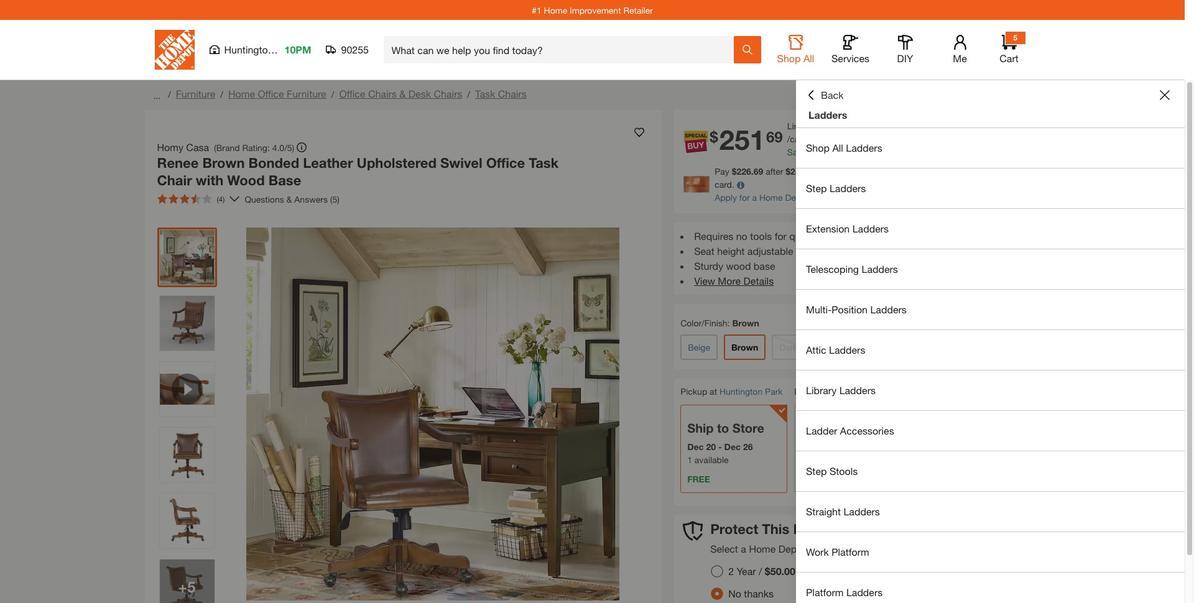 Task type: locate. For each thing, give the bounding box(es) containing it.
1 vertical spatial to
[[717, 421, 729, 435]]

order
[[836, 121, 857, 131]]

ship to store dec 20 - dec 26 1 available
[[688, 421, 765, 465]]

height
[[718, 245, 745, 257]]

for down info icon
[[740, 192, 750, 203]]

0 horizontal spatial 90255
[[341, 44, 369, 55]]

office inside renee brown bonded leather upholstered swivel office task chair with wood base
[[486, 155, 525, 171]]

for inside 'requires no tools for quick and easy assembly seat height adjustable sturdy wood base view more details'
[[775, 230, 787, 242]]

protect this item select a home depot protection plan by allstate for:
[[711, 521, 944, 555]]

step ladders
[[806, 182, 866, 194]]

all up back button
[[804, 52, 815, 64]]

0 horizontal spatial to
[[717, 421, 729, 435]]

huntington park
[[224, 44, 297, 55]]

available
[[695, 455, 729, 465]]

all inside button
[[804, 52, 815, 64]]

$ up 160
[[818, 134, 823, 144]]

to
[[835, 386, 843, 397], [717, 421, 729, 435]]

depot down off
[[786, 192, 809, 203]]

1 horizontal spatial task
[[529, 155, 559, 171]]

step stools
[[806, 465, 858, 477]]

1 vertical spatial task
[[529, 155, 559, 171]]

back button
[[806, 89, 844, 101]]

4.0
[[272, 142, 284, 153]]

wood
[[726, 260, 751, 272]]

your total qualifying purchase upon opening a new card.
[[715, 166, 1019, 190]]

0 vertical spatial &
[[400, 88, 406, 100]]

dec up the 1 at right
[[688, 442, 704, 452]]

depot down item
[[779, 543, 806, 555]]

90255 up ... / furniture / home office furniture / office chairs & desk chairs / task chairs
[[341, 44, 369, 55]]

0 horizontal spatial chairs
[[368, 88, 397, 100]]

1 horizontal spatial dec
[[725, 442, 741, 452]]

1 vertical spatial shop
[[806, 142, 830, 154]]

feedback link image
[[1178, 210, 1195, 278]]

work platform
[[806, 546, 870, 558]]

ladders up plan
[[844, 506, 880, 518]]

1 horizontal spatial 90255
[[846, 387, 870, 398]]

#1 home improvement retailer
[[532, 5, 653, 15]]

info image
[[737, 182, 745, 189]]

0 horizontal spatial a
[[741, 543, 747, 555]]

attic
[[806, 344, 827, 356]]

0 vertical spatial brown
[[202, 155, 245, 171]]

1 chairs from the left
[[368, 88, 397, 100]]

brown homy casa task chairs renee 1f.4 image
[[160, 560, 214, 604]]

to up -
[[717, 421, 729, 435]]

ladders for platform ladders
[[847, 587, 883, 599]]

color/finish : brown
[[681, 318, 760, 329]]

1 vertical spatial huntington
[[720, 386, 763, 397]]

huntington left 10pm
[[224, 44, 274, 55]]

furniture down 10pm
[[287, 88, 326, 100]]

to inside the ship to store dec 20 - dec 26 1 available
[[717, 421, 729, 435]]

free
[[688, 474, 710, 485], [801, 474, 824, 485]]

office right swivel
[[486, 155, 525, 171]]

0 horizontal spatial 25
[[791, 166, 801, 177]]

straight ladders link
[[796, 492, 1185, 532]]

1 vertical spatial a
[[753, 192, 757, 203]]

1 horizontal spatial 25
[[831, 147, 841, 157]]

chair
[[157, 172, 192, 188]]

2 horizontal spatial dec
[[832, 442, 848, 452]]

shop all
[[777, 52, 815, 64]]

for up adjustable
[[775, 230, 787, 242]]

step for step ladders
[[806, 182, 827, 194]]

0 vertical spatial park
[[276, 44, 297, 55]]

0 horizontal spatial 20
[[707, 442, 716, 452]]

ladders down card
[[853, 223, 889, 235]]

ladders for library ladders
[[840, 385, 876, 396]]

home right #1
[[544, 5, 568, 15]]

2 free from the left
[[801, 474, 824, 485]]

protection
[[809, 543, 854, 555]]

0 vertical spatial 25
[[831, 147, 841, 157]]

home right furniture link
[[228, 88, 255, 100]]

1 horizontal spatial chairs
[[434, 88, 463, 100]]

services
[[832, 52, 870, 64]]

0 horizontal spatial furniture
[[176, 88, 216, 100]]

no
[[737, 230, 748, 242]]

step down friday, at the right of page
[[806, 465, 827, 477]]

0 horizontal spatial dec
[[688, 442, 704, 452]]

depot
[[786, 192, 809, 203], [779, 543, 806, 555]]

furniture right ...
[[176, 88, 216, 100]]

0 vertical spatial for
[[740, 192, 750, 203]]

1 vertical spatial 20
[[707, 442, 716, 452]]

1
[[688, 455, 692, 465]]

save
[[787, 147, 807, 157]]

to for 90255
[[835, 386, 843, 397]]

1 horizontal spatial furniture
[[287, 88, 326, 100]]

requires
[[694, 230, 734, 242]]

1 vertical spatial all
[[833, 142, 844, 154]]

library ladders
[[806, 385, 876, 396]]

platform inside platform ladders link
[[806, 587, 844, 599]]

brown homy casa task chairs renee 64.0 image
[[160, 230, 214, 285]]

2 vertical spatial brown
[[732, 342, 759, 353]]

huntington right at
[[720, 386, 763, 397]]

226.69
[[737, 166, 764, 177]]

2 furniture from the left
[[287, 88, 326, 100]]

purchase
[[901, 166, 937, 177]]

tools
[[751, 230, 772, 242]]

task inside ... / furniture / home office furniture / office chairs & desk chairs / task chairs
[[475, 88, 495, 100]]

2 chairs from the left
[[434, 88, 463, 100]]

free left stools
[[801, 474, 824, 485]]

item
[[794, 521, 823, 538]]

ladders down assembly
[[862, 263, 898, 275]]

0 vertical spatial step
[[806, 182, 827, 194]]

platform down work
[[806, 587, 844, 599]]

90255 right library
[[846, 387, 870, 398]]

90255
[[341, 44, 369, 55], [846, 387, 870, 398]]

20 left per
[[809, 121, 818, 131]]

$ left 251
[[710, 128, 718, 146]]

0 horizontal spatial task
[[475, 88, 495, 100]]

brown down color/finish : brown
[[732, 342, 759, 353]]

1 free from the left
[[688, 474, 710, 485]]

1 vertical spatial depot
[[779, 543, 806, 555]]

1 horizontal spatial for
[[775, 230, 787, 242]]

What can we help you find today? search field
[[392, 37, 733, 63]]

ladders inside 'link'
[[871, 304, 907, 315]]

0 vertical spatial 20
[[809, 121, 818, 131]]

to inside delivering to 90255
[[835, 386, 843, 397]]

/ right ... button
[[168, 89, 171, 100]]

0 vertical spatial shop
[[777, 52, 801, 64]]

shop inside button
[[777, 52, 801, 64]]

office down 90255 button
[[339, 88, 366, 100]]

free for to
[[688, 474, 710, 485]]

brown down (brand
[[202, 155, 245, 171]]

ladders right the attic
[[829, 344, 866, 356]]

platform right work
[[832, 546, 870, 558]]

ladders right position
[[871, 304, 907, 315]]

1 vertical spatial platform
[[806, 587, 844, 599]]

1 horizontal spatial shop
[[806, 142, 830, 154]]

shop inside menu
[[806, 142, 830, 154]]

work platform link
[[796, 533, 1185, 572]]

shop for shop all ladders
[[806, 142, 830, 154]]

/ left task chairs "link" at the top of the page
[[467, 89, 470, 100]]

10pm
[[285, 44, 311, 55]]

20
[[809, 121, 818, 131], [707, 442, 716, 452]]

brown homy casa task chairs renee 4f.3 image
[[160, 494, 214, 549]]

ladders down total
[[830, 182, 866, 194]]

dec left 22
[[832, 442, 848, 452]]

ladders for telescoping ladders
[[862, 263, 898, 275]]

color/finish
[[681, 318, 728, 329]]

home up 2 year / $50.00
[[749, 543, 776, 555]]

ladders right ( at the right top of page
[[846, 142, 883, 154]]

office chairs & desk chairs link
[[339, 88, 463, 100]]

sturdy
[[694, 260, 724, 272]]

$ 251 69
[[710, 124, 783, 157]]

2 horizontal spatial a
[[996, 166, 1001, 177]]

0 vertical spatial 90255
[[341, 44, 369, 55]]

dec right -
[[725, 442, 741, 452]]

a down 226.69
[[753, 192, 757, 203]]

0 horizontal spatial all
[[804, 52, 815, 64]]

0 vertical spatial all
[[804, 52, 815, 64]]

0 horizontal spatial free
[[688, 474, 710, 485]]

ladders down plan
[[847, 587, 883, 599]]

2 vertical spatial a
[[741, 543, 747, 555]]

1 vertical spatial &
[[287, 194, 292, 204]]

1 step from the top
[[806, 182, 827, 194]]

0 vertical spatial huntington
[[224, 44, 274, 55]]

3 chairs from the left
[[498, 88, 527, 100]]

upon
[[940, 166, 960, 177]]

all left 39
[[833, 142, 844, 154]]

5
[[1014, 33, 1018, 42]]

park left the delivering
[[765, 386, 783, 397]]

all inside menu
[[833, 142, 844, 154]]

free down the 1 at right
[[688, 474, 710, 485]]

1 horizontal spatial &
[[400, 88, 406, 100]]

25 inside "limit 20 per order /carton $ 411 . 94 save $ 160 . 25 ( 39 %)"
[[831, 147, 841, 157]]

$50.00
[[765, 566, 796, 578]]

for
[[740, 192, 750, 203], [775, 230, 787, 242]]

home inside ... / furniture / home office furniture / office chairs & desk chairs / task chairs
[[228, 88, 255, 100]]

questions & answers (5)
[[245, 194, 340, 204]]

consumer
[[812, 192, 852, 203]]

step for step stools
[[806, 465, 827, 477]]

2 horizontal spatial chairs
[[498, 88, 527, 100]]

/ right year
[[759, 566, 762, 578]]

menu containing shop all ladders
[[796, 128, 1185, 604]]

1 horizontal spatial to
[[835, 386, 843, 397]]

step down off
[[806, 182, 827, 194]]

1 vertical spatial step
[[806, 465, 827, 477]]

1 vertical spatial for
[[775, 230, 787, 242]]

to left 90255 link
[[835, 386, 843, 397]]

0 horizontal spatial &
[[287, 194, 292, 204]]

option group
[[706, 561, 806, 604]]

69
[[767, 128, 783, 146]]

2 horizontal spatial office
[[486, 155, 525, 171]]

bonded
[[249, 155, 299, 171]]

1 vertical spatial brown
[[733, 318, 760, 329]]

chairs
[[368, 88, 397, 100], [434, 88, 463, 100], [498, 88, 527, 100]]

0 vertical spatial task
[[475, 88, 495, 100]]

menu
[[796, 128, 1185, 604]]

a right select
[[741, 543, 747, 555]]

new
[[1003, 166, 1019, 177]]

library
[[806, 385, 837, 396]]

brown right :
[[733, 318, 760, 329]]

20 inside the ship to store dec 20 - dec 26 1 available
[[707, 442, 716, 452]]

$ inside $ 251 69
[[710, 128, 718, 146]]

office down huntington park
[[258, 88, 284, 100]]

all for shop all ladders
[[833, 142, 844, 154]]

1 horizontal spatial .
[[837, 134, 839, 144]]

20 left -
[[707, 442, 716, 452]]

25 left ( at the right top of page
[[831, 147, 841, 157]]

3 dec from the left
[[832, 442, 848, 452]]

0 vertical spatial .
[[837, 134, 839, 144]]

park up home office furniture link on the top of the page
[[276, 44, 297, 55]]

step
[[806, 182, 827, 194], [806, 465, 827, 477]]

multi-
[[806, 304, 832, 315]]

& left desk
[[400, 88, 406, 100]]

task chairs link
[[475, 88, 527, 100]]

3.5 stars image
[[157, 194, 212, 204]]

& down the base
[[287, 194, 292, 204]]

view more details link
[[694, 275, 774, 287]]

leather
[[303, 155, 353, 171]]

-
[[719, 442, 722, 452]]

a inside protect this item select a home depot protection plan by allstate for:
[[741, 543, 747, 555]]

6316524675112 image
[[160, 362, 214, 417]]

off
[[803, 166, 820, 177]]

90255 inside delivering to 90255
[[846, 387, 870, 398]]

(4) link
[[152, 189, 240, 209]]

platform
[[832, 546, 870, 558], [806, 587, 844, 599]]

ladders for attic ladders
[[829, 344, 866, 356]]

task
[[475, 88, 495, 100], [529, 155, 559, 171]]

2 step from the top
[[806, 465, 827, 477]]

dec
[[688, 442, 704, 452], [725, 442, 741, 452], [832, 442, 848, 452]]

$ right after
[[786, 166, 791, 177]]

2 year / $50.00
[[729, 566, 796, 578]]

39
[[845, 147, 855, 157]]

$ right pay
[[732, 166, 737, 177]]

telescoping ladders link
[[796, 250, 1185, 289]]

/carton
[[787, 134, 815, 144]]

0 vertical spatial a
[[996, 166, 1001, 177]]

answers
[[294, 194, 328, 204]]

0 horizontal spatial shop
[[777, 52, 801, 64]]

1 horizontal spatial park
[[765, 386, 783, 397]]

1 horizontal spatial 20
[[809, 121, 818, 131]]

1 horizontal spatial free
[[801, 474, 824, 485]]

0 vertical spatial to
[[835, 386, 843, 397]]

1 horizontal spatial a
[[753, 192, 757, 203]]

0 horizontal spatial .
[[829, 147, 831, 157]]

ladders right library
[[840, 385, 876, 396]]

more
[[718, 275, 741, 287]]

22
[[851, 442, 861, 452]]

brown
[[202, 155, 245, 171], [733, 318, 760, 329], [732, 342, 759, 353]]

1 horizontal spatial all
[[833, 142, 844, 154]]

brown homy casa task chairs renee c3.2 image
[[160, 428, 214, 483]]

0 vertical spatial platform
[[832, 546, 870, 558]]

1 vertical spatial 90255
[[846, 387, 870, 398]]

diy
[[898, 52, 914, 64]]

& inside ... / furniture / home office furniture / office chairs & desk chairs / task chairs
[[400, 88, 406, 100]]

/ inside 'option group'
[[759, 566, 762, 578]]

a left new
[[996, 166, 1001, 177]]

25 left off
[[791, 166, 801, 177]]



Task type: describe. For each thing, give the bounding box(es) containing it.
attic ladders
[[806, 344, 866, 356]]

0 horizontal spatial office
[[258, 88, 284, 100]]

brown inside button
[[732, 342, 759, 353]]

to for store
[[717, 421, 729, 435]]

shop all ladders
[[806, 142, 883, 154]]

ladder
[[806, 425, 838, 437]]

telescoping ladders
[[806, 263, 898, 275]]

1 horizontal spatial huntington
[[720, 386, 763, 397]]

homy
[[157, 141, 183, 153]]

...
[[153, 90, 161, 100]]

home down after
[[760, 192, 783, 203]]

base
[[754, 260, 776, 272]]

1 dec from the left
[[688, 442, 704, 452]]

qualifying
[[862, 166, 899, 177]]

$ right the save
[[809, 147, 814, 157]]

a inside your total qualifying purchase upon opening a new card.
[[996, 166, 1001, 177]]

card.
[[715, 179, 735, 190]]

step ladders link
[[796, 169, 1185, 208]]

0 horizontal spatial huntington
[[224, 44, 274, 55]]

ladder accessories
[[806, 425, 895, 437]]

20 inside "limit 20 per order /carton $ 411 . 94 save $ 160 . 25 ( 39 %)"
[[809, 121, 818, 131]]

2 dec from the left
[[725, 442, 741, 452]]

extension ladders
[[806, 223, 889, 235]]

160
[[814, 147, 829, 157]]

depot inside protect this item select a home depot protection plan by allstate for:
[[779, 543, 806, 555]]

store
[[733, 421, 765, 435]]

this
[[762, 521, 790, 538]]

cart
[[1000, 52, 1019, 64]]

shop all ladders link
[[796, 128, 1185, 168]]

0 horizontal spatial for
[[740, 192, 750, 203]]

brown homy casa task chairs renee e1.1 image
[[160, 296, 214, 351]]

extension
[[806, 223, 850, 235]]

desk
[[409, 88, 431, 100]]

platform ladders
[[806, 587, 883, 599]]

#1
[[532, 5, 542, 15]]

me button
[[940, 35, 980, 65]]

platform inside 'work platform' link
[[832, 546, 870, 558]]

no thanks
[[729, 588, 774, 600]]

beige button
[[681, 335, 718, 360]]

shop all button
[[776, 35, 816, 65]]

thanks
[[744, 588, 774, 600]]

brown inside renee brown bonded leather upholstered swivel office task chair with wood base
[[202, 155, 245, 171]]

pay $ 226.69 after $ 25 off
[[715, 166, 820, 177]]

apply for a home depot consumer card
[[715, 192, 873, 203]]

wood
[[227, 172, 265, 188]]

by
[[880, 543, 890, 555]]

protect
[[711, 521, 759, 538]]

your
[[823, 166, 840, 177]]

0 vertical spatial depot
[[786, 192, 809, 203]]

back
[[821, 89, 844, 101]]

at
[[710, 386, 717, 397]]

2
[[729, 566, 734, 578]]

90255 inside button
[[341, 44, 369, 55]]

cart 5
[[1000, 33, 1019, 64]]

drawer close image
[[1160, 90, 1170, 100]]

1 horizontal spatial office
[[339, 88, 366, 100]]

(4)
[[217, 195, 225, 204]]

pay
[[715, 166, 730, 177]]

base
[[269, 172, 301, 188]]

0 horizontal spatial park
[[276, 44, 297, 55]]

delivery friday, dec 22
[[801, 421, 861, 452]]

dec inside delivery friday, dec 22
[[832, 442, 848, 452]]

multi-position ladders
[[806, 304, 907, 315]]

upholstered
[[357, 155, 437, 171]]

ladders for step ladders
[[830, 182, 866, 194]]

library ladders link
[[796, 371, 1185, 411]]

after
[[766, 166, 784, 177]]

/ down 90255 button
[[331, 89, 334, 100]]

shop for shop all
[[777, 52, 801, 64]]

(brand rating: 4.0 /5)
[[214, 142, 294, 153]]

/5)
[[284, 142, 294, 153]]

telescoping
[[806, 263, 859, 275]]

plan
[[857, 543, 877, 555]]

ladders for straight ladders
[[844, 506, 880, 518]]

... / furniture / home office furniture / office chairs & desk chairs / task chairs
[[151, 88, 527, 100]]

94
[[839, 134, 849, 144]]

option group containing 2 year /
[[706, 561, 806, 604]]

1 furniture from the left
[[176, 88, 216, 100]]

opening
[[962, 166, 993, 177]]

apply now image
[[684, 176, 715, 193]]

and
[[817, 230, 834, 242]]

diy button
[[886, 35, 926, 65]]

select
[[711, 543, 738, 555]]

90255 button
[[326, 44, 369, 56]]

free for friday,
[[801, 474, 824, 485]]

home office furniture link
[[228, 88, 326, 100]]

ladders for extension ladders
[[853, 223, 889, 235]]

card
[[854, 192, 873, 203]]

1 vertical spatial 25
[[791, 166, 801, 177]]

all for shop all
[[804, 52, 815, 64]]

ladders down back button
[[809, 109, 848, 121]]

homy casa
[[157, 141, 209, 153]]

renee
[[157, 155, 199, 171]]

/ right furniture link
[[220, 89, 223, 100]]

allstate
[[893, 543, 926, 555]]

easy
[[836, 230, 857, 242]]

with
[[196, 172, 223, 188]]

homy casa link
[[157, 140, 214, 155]]

casa
[[186, 141, 209, 153]]

work
[[806, 546, 829, 558]]

extension ladders link
[[796, 209, 1185, 249]]

questions
[[245, 194, 284, 204]]

the home depot logo image
[[155, 30, 194, 70]]

for:
[[929, 543, 944, 555]]

1 vertical spatial park
[[765, 386, 783, 397]]

renee brown bonded leather upholstered swivel office task chair with wood base
[[157, 155, 559, 188]]

no
[[729, 588, 742, 600]]

(5)
[[330, 194, 340, 204]]

%)
[[855, 147, 866, 157]]

accessories
[[840, 425, 895, 437]]

quick
[[790, 230, 814, 242]]

step stools link
[[796, 452, 1185, 492]]

platform ladders link
[[796, 573, 1185, 604]]

1 vertical spatial .
[[829, 147, 831, 157]]

seat
[[694, 245, 715, 257]]

task inside renee brown bonded leather upholstered swivel office task chair with wood base
[[529, 155, 559, 171]]

position
[[832, 304, 868, 315]]

furniture link
[[176, 88, 216, 100]]

view
[[694, 275, 715, 287]]

home inside protect this item select a home depot protection plan by allstate for:
[[749, 543, 776, 555]]



Task type: vqa. For each thing, say whether or not it's contained in the screenshot.
left (6-
no



